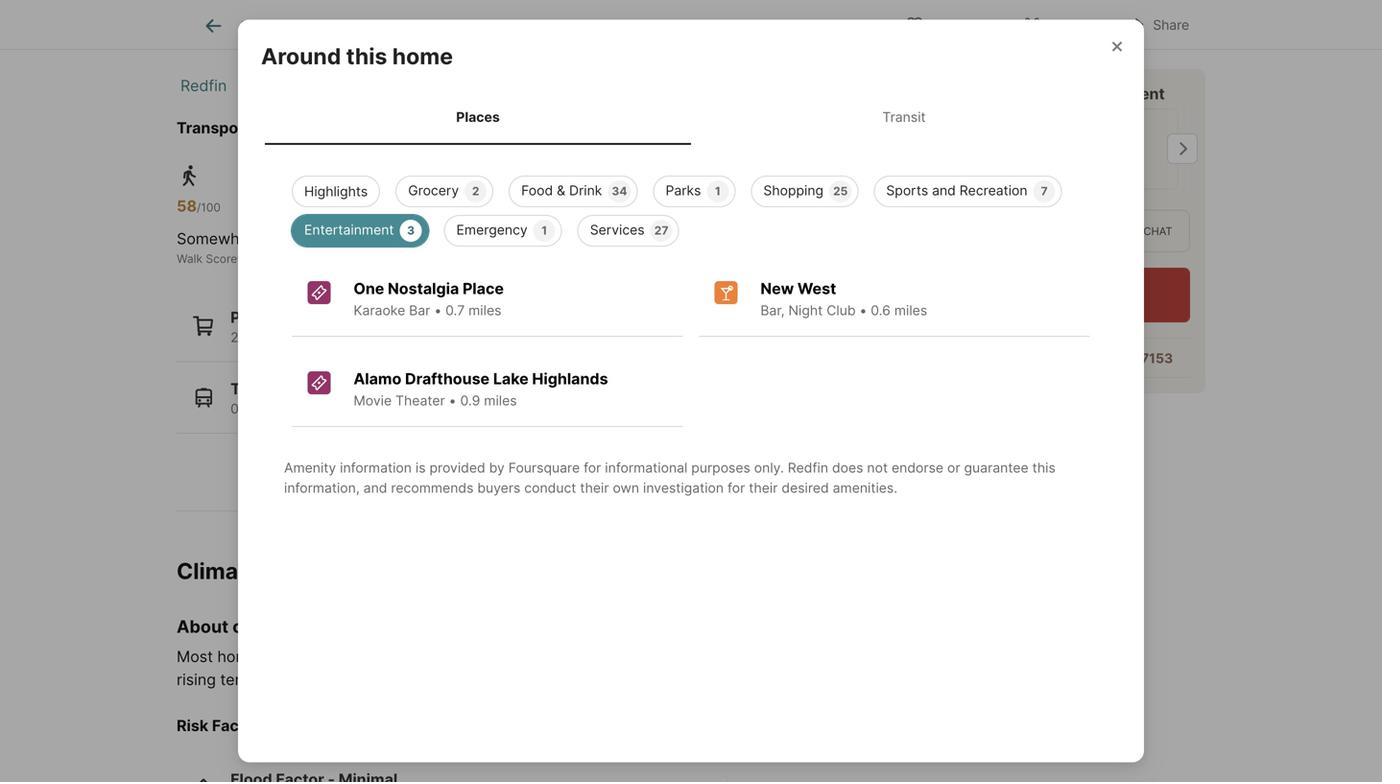 Task type: vqa. For each thing, say whether or not it's contained in the screenshot.


Task type: locate. For each thing, give the bounding box(es) containing it.
/100 inside "45 /100"
[[422, 201, 446, 215]]

0 horizontal spatial around
[[177, 18, 257, 45]]

for right foursquare
[[584, 460, 601, 476]]

0 horizontal spatial places
[[231, 308, 280, 327]]

due
[[829, 648, 856, 666]]

0 vertical spatial tab list
[[177, 0, 774, 49]]

around this home down overview at the top left of the page
[[261, 43, 453, 69]]

new
[[761, 279, 794, 298]]

endorse
[[892, 460, 944, 476]]

/100 inside 58 /100
[[197, 201, 221, 215]]

Thursday button
[[1017, 108, 1094, 190]]

2 horizontal spatial •
[[860, 302, 867, 319]]

their down only.
[[749, 480, 778, 496]]

1 horizontal spatial home
[[392, 43, 453, 69]]

wednesday
[[940, 169, 1002, 181]]

0 horizontal spatial score
[[206, 252, 237, 266]]

tab list containing places
[[261, 90, 1121, 145]]

score inside the somewhat walkable walk score ®
[[206, 252, 237, 266]]

climate up homes
[[233, 617, 295, 638]]

somewhat
[[177, 229, 254, 248]]

tab list inside around this home dialog
[[261, 90, 1121, 145]]

transit inside some transit transit score
[[402, 252, 439, 266]]

1 horizontal spatial •
[[449, 393, 457, 409]]

/100 inside 60 /100
[[593, 201, 617, 215]]

None button
[[1102, 108, 1179, 190]]

1 vertical spatial tab list
[[261, 90, 1121, 145]]

1 horizontal spatial score
[[442, 252, 473, 266]]

0 vertical spatial by
[[489, 460, 505, 476]]

34
[[612, 184, 627, 198]]

shopping 25
[[764, 182, 848, 199]]

0 horizontal spatial •
[[434, 302, 442, 319]]

around down the search at the top
[[261, 43, 341, 69]]

miles down lake at left top
[[484, 393, 517, 409]]

bikeable
[[573, 229, 634, 248]]

0 horizontal spatial climate
[[177, 558, 260, 585]]

2 score from the left
[[442, 252, 473, 266]]

alamo
[[354, 370, 402, 388]]

risks up some
[[299, 617, 340, 638]]

score down transit
[[442, 252, 473, 266]]

1 vertical spatial tour
[[1055, 225, 1085, 238]]

with
[[959, 84, 992, 103]]

•
[[434, 302, 442, 319], [860, 302, 867, 319], [449, 393, 457, 409]]

2 /100 from the left
[[422, 201, 446, 215]]

dr
[[443, 118, 461, 137]]

list box containing grocery
[[277, 168, 1106, 247]]

0 vertical spatial risks
[[265, 558, 318, 585]]

1 horizontal spatial redfin
[[788, 460, 829, 476]]

1 horizontal spatial tour
[[1055, 225, 1085, 238]]

food & drink 34
[[521, 182, 627, 199]]

2 vertical spatial 1
[[408, 329, 414, 346]]

transit down some
[[402, 252, 439, 266]]

(214)
[[1073, 351, 1108, 367]]

0.6
[[871, 302, 891, 319]]

temperatures
[[220, 671, 318, 690]]

climate left change
[[714, 648, 767, 666]]

1 /100 from the left
[[197, 201, 221, 215]]

search
[[240, 18, 287, 34]]

020,
[[259, 401, 287, 417]]

2 horizontal spatial redfin
[[1008, 84, 1056, 103]]

1 horizontal spatial climate
[[714, 648, 767, 666]]

1 vertical spatial transit
[[402, 252, 439, 266]]

climate
[[683, 18, 734, 34], [177, 558, 260, 585]]

and down information
[[364, 480, 387, 496]]

miles for one nostalgia place
[[469, 302, 502, 319]]

x-
[[1050, 17, 1064, 33]]

60 /100
[[573, 197, 617, 215]]

tour for tour with a redfin premier agent
[[921, 84, 955, 103]]

services
[[590, 222, 645, 238]]

1 horizontal spatial 1
[[542, 224, 547, 238]]

60
[[573, 197, 593, 215]]

0 vertical spatial for
[[584, 460, 601, 476]]

miles
[[469, 302, 502, 319], [895, 302, 928, 319], [484, 393, 517, 409]]

3 /100 from the left
[[593, 201, 617, 215]]

places up groceries, on the top left of the page
[[231, 308, 280, 327]]

1 right parks
[[715, 184, 721, 198]]

their
[[580, 480, 609, 496], [749, 480, 778, 496]]

• left '0.6'
[[860, 302, 867, 319]]

climate for climate
[[683, 18, 734, 34]]

58 /100
[[177, 197, 221, 215]]

/100 down grocery
[[422, 201, 446, 215]]

0 horizontal spatial /100
[[197, 201, 221, 215]]

1 for parks
[[715, 184, 721, 198]]

redfin up desired
[[788, 460, 829, 476]]

1 vertical spatial 1
[[542, 224, 547, 238]]

option
[[921, 210, 1043, 253]]

climate inside most homes have some risk of natural disasters, and may be impacted by climate change due to rising temperatures and sea levels.
[[714, 648, 767, 666]]

groceries,
[[242, 329, 306, 346]]

around this home
[[177, 18, 369, 45], [261, 43, 453, 69]]

1 horizontal spatial /100
[[422, 201, 446, 215]]

places right edgerton
[[456, 109, 500, 125]]

1 horizontal spatial transit
[[402, 252, 439, 266]]

and inside amenity information is provided by foursquare for informational purposes only. redfin does not endorse or guarantee this information, and recommends buyers conduct their own investigation for their desired amenities.
[[364, 480, 387, 496]]

score down somewhat
[[206, 252, 237, 266]]

1 horizontal spatial their
[[749, 480, 778, 496]]

0 vertical spatial climate
[[233, 617, 295, 638]]

0 horizontal spatial their
[[580, 480, 609, 496]]

home
[[308, 18, 369, 45], [392, 43, 453, 69]]

tour for tour via video chat
[[1055, 225, 1085, 238]]

tour left the via
[[1055, 225, 1085, 238]]

tab list up parks
[[261, 90, 1121, 145]]

0 horizontal spatial 1
[[408, 329, 414, 346]]

some
[[402, 229, 443, 248]]

west
[[798, 279, 837, 298]]

places inside places 2 groceries, 31 restaurants, 1 park
[[231, 308, 280, 327]]

their left own
[[580, 480, 609, 496]]

does
[[832, 460, 864, 476]]

list box
[[277, 168, 1106, 247]]

tab list up places tab
[[177, 0, 774, 49]]

redfin right the 'a'
[[1008, 84, 1056, 103]]

theater
[[396, 393, 445, 409]]

(214) 516-7153 link
[[1073, 351, 1174, 367]]

tour inside tour via video chat list box
[[1055, 225, 1085, 238]]

some
[[309, 648, 349, 666]]

0 horizontal spatial transit
[[231, 380, 283, 398]]

have
[[270, 648, 305, 666]]

to
[[861, 648, 875, 666]]

bar
[[409, 302, 431, 319]]

places inside tab
[[456, 109, 500, 125]]

score for somewhat
[[206, 252, 237, 266]]

overview tab
[[312, 3, 423, 49]]

0 horizontal spatial by
[[489, 460, 505, 476]]

climate inside tab
[[683, 18, 734, 34]]

1 their from the left
[[580, 480, 609, 496]]

1 vertical spatial by
[[692, 648, 710, 666]]

0 vertical spatial 2
[[472, 184, 479, 198]]

2 inside around this home dialog
[[472, 184, 479, 198]]

/100 down 34 on the left top of the page
[[593, 201, 617, 215]]

park
[[418, 329, 446, 346]]

around this home element
[[261, 20, 476, 70]]

0 vertical spatial transit
[[883, 109, 926, 125]]

0 horizontal spatial tour
[[921, 84, 955, 103]]

list box inside around this home dialog
[[277, 168, 1106, 247]]

this left overview 'tab'
[[262, 18, 303, 45]]

1 vertical spatial climate
[[177, 558, 260, 585]]

one
[[354, 279, 384, 298]]

miles inside the new west bar, night club • 0.6 miles
[[895, 302, 928, 319]]

recreation
[[960, 182, 1028, 199]]

home inside dialog
[[392, 43, 453, 69]]

1 horizontal spatial around
[[261, 43, 341, 69]]

1 horizontal spatial this
[[346, 43, 387, 69]]

transit
[[447, 229, 493, 248]]

homes
[[217, 648, 266, 666]]

2 up emergency
[[472, 184, 479, 198]]

miles inside one nostalgia place karaoke bar • 0.7 miles
[[469, 302, 502, 319]]

1 vertical spatial climate
[[714, 648, 767, 666]]

provided
[[430, 460, 486, 476]]

this down overview at the top left of the page
[[346, 43, 387, 69]]

1 vertical spatial 2
[[231, 329, 239, 346]]

lake
[[493, 370, 529, 388]]

0 vertical spatial climate
[[683, 18, 734, 34]]

/100 up somewhat
[[197, 201, 221, 215]]

• left 0.9 on the left of page
[[449, 393, 457, 409]]

2 horizontal spatial 1
[[715, 184, 721, 198]]

by inside amenity information is provided by foursquare for informational purposes only. redfin does not endorse or guarantee this information, and recommends buyers conduct their own investigation for their desired amenities.
[[489, 460, 505, 476]]

2 horizontal spatial this
[[1033, 460, 1056, 476]]

via
[[1088, 225, 1105, 238]]

next image
[[1167, 134, 1198, 164]]

miles for new west
[[895, 302, 928, 319]]

1 vertical spatial places
[[231, 308, 280, 327]]

1 horizontal spatial by
[[692, 648, 710, 666]]

0 vertical spatial places
[[456, 109, 500, 125]]

about climate risks
[[177, 617, 340, 638]]

risks up about climate risks
[[265, 558, 318, 585]]

tour left with
[[921, 84, 955, 103]]

grocery
[[408, 182, 459, 199]]

only.
[[754, 460, 784, 476]]

1 score from the left
[[206, 252, 237, 266]]

0 vertical spatial 1
[[715, 184, 721, 198]]

by up buyers
[[489, 460, 505, 476]]

places tab
[[265, 93, 691, 141]]

1 horizontal spatial climate
[[683, 18, 734, 34]]

this right guarantee
[[1033, 460, 1056, 476]]

2 horizontal spatial /100
[[593, 201, 617, 215]]

transportation
[[177, 118, 289, 137]]

transit inside tab
[[883, 109, 926, 125]]

redfin inside amenity information is provided by foursquare for informational purposes only. redfin does not endorse or guarantee this information, and recommends buyers conduct their own investigation for their desired amenities.
[[788, 460, 829, 476]]

transit inside transit 017, 020, 027, 242, 249, blue
[[231, 380, 283, 398]]

risk factor
[[177, 717, 260, 736]]

highlights
[[304, 183, 368, 200]]

1 horizontal spatial places
[[456, 109, 500, 125]]

redfin up transportation
[[180, 76, 227, 95]]

transit up 017,
[[231, 380, 283, 398]]

27
[[655, 224, 669, 238]]

0 horizontal spatial 2
[[231, 329, 239, 346]]

walk
[[177, 252, 203, 266]]

disasters,
[[457, 648, 527, 666]]

tab list
[[177, 0, 774, 49], [261, 90, 1121, 145]]

home details tab
[[423, 3, 557, 49]]

2 horizontal spatial transit
[[883, 109, 926, 125]]

45 /100
[[402, 197, 446, 215]]

• left 0.7
[[434, 302, 442, 319]]

transit up sports
[[883, 109, 926, 125]]

for down purposes
[[728, 480, 745, 496]]

2 vertical spatial transit
[[231, 380, 283, 398]]

around this home up redfin link
[[177, 18, 369, 45]]

transit
[[883, 109, 926, 125], [402, 252, 439, 266], [231, 380, 283, 398]]

miles right '0.6'
[[895, 302, 928, 319]]

2 left groceries, on the top left of the page
[[231, 329, 239, 346]]

home right the search at the top
[[308, 18, 369, 45]]

new west bar, night club • 0.6 miles
[[761, 279, 928, 319]]

x-out
[[1050, 17, 1086, 33]]

®
[[237, 252, 245, 266]]

information
[[340, 460, 412, 476]]

• inside one nostalgia place karaoke bar • 0.7 miles
[[434, 302, 442, 319]]

for
[[584, 460, 601, 476], [728, 480, 745, 496]]

chat
[[1144, 225, 1173, 238]]

score inside some transit transit score
[[442, 252, 473, 266]]

1 horizontal spatial 2
[[472, 184, 479, 198]]

• inside the new west bar, night club • 0.6 miles
[[860, 302, 867, 319]]

tour via video chat
[[1055, 225, 1173, 238]]

climate tab
[[658, 3, 759, 49]]

own
[[613, 480, 640, 496]]

1 left park
[[408, 329, 414, 346]]

purposes
[[692, 460, 751, 476]]

miles down place
[[469, 302, 502, 319]]

1 vertical spatial for
[[728, 480, 745, 496]]

drink
[[569, 182, 602, 199]]

and left may at bottom
[[531, 648, 559, 666]]

karaoke
[[354, 302, 405, 319]]

by right impacted
[[692, 648, 710, 666]]

around up redfin link
[[177, 18, 257, 45]]

0 vertical spatial tour
[[921, 84, 955, 103]]

/100
[[197, 201, 221, 215], [422, 201, 446, 215], [593, 201, 617, 215]]

redfin link
[[180, 76, 227, 95]]

favorite
[[932, 17, 983, 33]]

home down home
[[392, 43, 453, 69]]

1 down food
[[542, 224, 547, 238]]

of
[[383, 648, 398, 666]]

desired
[[782, 480, 829, 496]]

0 horizontal spatial home
[[308, 18, 369, 45]]

highlands
[[532, 370, 608, 388]]

this inside amenity information is provided by foursquare for informational purposes only. redfin does not endorse or guarantee this information, and recommends buyers conduct their own investigation for their desired amenities.
[[1033, 460, 1056, 476]]



Task type: describe. For each thing, give the bounding box(es) containing it.
or
[[948, 460, 961, 476]]

search link
[[202, 14, 287, 37]]

recommends
[[391, 480, 474, 496]]

restaurants,
[[328, 329, 404, 346]]

about
[[177, 617, 229, 638]]

somewhat walkable walk score ®
[[177, 229, 322, 266]]

factor
[[212, 717, 260, 736]]

emergency
[[457, 222, 528, 238]]

and down wednesday
[[932, 182, 956, 199]]

transit 017, 020, 027, 242, 249, blue
[[231, 380, 420, 417]]

agent
[[1122, 84, 1165, 103]]

a
[[995, 84, 1004, 103]]

buyers
[[477, 480, 521, 496]]

/100 for 60
[[593, 201, 617, 215]]

miles inside alamo drafthouse lake highlands movie theater • 0.9 miles
[[484, 393, 517, 409]]

1 inside places 2 groceries, 31 restaurants, 1 park
[[408, 329, 414, 346]]

risk
[[177, 717, 208, 736]]

amenity
[[284, 460, 336, 476]]

places for places 2 groceries, 31 restaurants, 1 park
[[231, 308, 280, 327]]

shopping
[[764, 182, 824, 199]]

/100 for 58
[[197, 201, 221, 215]]

transportation near 7126 edgerton dr
[[177, 118, 461, 137]]

tab list containing search
[[177, 0, 774, 49]]

blue
[[385, 401, 420, 417]]

7153
[[1141, 351, 1174, 367]]

places for places
[[456, 109, 500, 125]]

sports
[[887, 182, 929, 199]]

risk
[[353, 648, 379, 666]]

entertainment
[[304, 222, 394, 238]]

change
[[771, 648, 825, 666]]

1 horizontal spatial for
[[728, 480, 745, 496]]

around inside dialog
[[261, 43, 341, 69]]

0.7
[[446, 302, 465, 319]]

249,
[[353, 401, 382, 417]]

most
[[177, 648, 213, 666]]

amenities.
[[833, 480, 898, 496]]

bar,
[[761, 302, 785, 319]]

share
[[1153, 17, 1190, 33]]

017,
[[231, 401, 255, 417]]

schools tab
[[557, 3, 658, 49]]

natural
[[402, 648, 452, 666]]

foursquare
[[509, 460, 580, 476]]

amenity information is provided by foursquare for informational purposes only. redfin does not endorse or guarantee this information, and recommends buyers conduct their own investigation for their desired amenities.
[[284, 460, 1056, 496]]

transit tab
[[691, 93, 1118, 141]]

place
[[463, 279, 504, 298]]

one nostalgia place karaoke bar • 0.7 miles
[[354, 279, 504, 319]]

alamo drafthouse lake highlands movie theater • 0.9 miles
[[354, 370, 608, 409]]

2 their from the left
[[749, 480, 778, 496]]

around this home dialog
[[238, 20, 1144, 763]]

• for west
[[860, 302, 867, 319]]

share button
[[1110, 4, 1206, 44]]

transit for transit
[[883, 109, 926, 125]]

0 horizontal spatial climate
[[233, 617, 295, 638]]

0 horizontal spatial for
[[584, 460, 601, 476]]

516-
[[1111, 351, 1141, 367]]

2 inside places 2 groceries, 31 restaurants, 1 park
[[231, 329, 239, 346]]

(214) 516-7153
[[1073, 351, 1174, 367]]

home
[[448, 18, 485, 34]]

schools
[[582, 18, 632, 34]]

places 2 groceries, 31 restaurants, 1 park
[[231, 308, 446, 346]]

0 horizontal spatial this
[[262, 18, 303, 45]]

not
[[867, 460, 888, 476]]

by inside most homes have some risk of natural disasters, and may be impacted by climate change due to rising temperatures and sea levels.
[[692, 648, 710, 666]]

guarantee
[[964, 460, 1029, 476]]

and down some
[[322, 671, 349, 690]]

video
[[1108, 225, 1141, 238]]

levels.
[[384, 671, 429, 690]]

out
[[1063, 17, 1086, 33]]

sports and recreation
[[887, 182, 1028, 199]]

some transit transit score
[[402, 229, 493, 266]]

be
[[597, 648, 616, 666]]

home details
[[448, 18, 531, 34]]

score for some
[[442, 252, 473, 266]]

rising
[[177, 671, 216, 690]]

tour via video chat list box
[[921, 210, 1191, 253]]

around this home inside dialog
[[261, 43, 453, 69]]

is
[[416, 460, 426, 476]]

overview
[[337, 18, 397, 34]]

7126
[[330, 118, 367, 137]]

climate for climate risks
[[177, 558, 260, 585]]

0.9
[[460, 393, 480, 409]]

tour with a redfin premier agent
[[921, 84, 1165, 103]]

1 for emergency
[[542, 224, 547, 238]]

• inside alamo drafthouse lake highlands movie theater • 0.9 miles
[[449, 393, 457, 409]]

0 horizontal spatial redfin
[[180, 76, 227, 95]]

club
[[827, 302, 856, 319]]

Wednesday button
[[932, 108, 1009, 190]]

242,
[[321, 401, 349, 417]]

thursday
[[1024, 169, 1077, 181]]

7
[[1041, 184, 1048, 198]]

• for nostalgia
[[434, 302, 442, 319]]

3
[[407, 224, 415, 238]]

conduct
[[524, 480, 576, 496]]

movie
[[354, 393, 392, 409]]

walkable
[[258, 229, 322, 248]]

transit for transit 017, 020, 027, 242, 249, blue
[[231, 380, 283, 398]]

impacted
[[620, 648, 688, 666]]

25
[[833, 184, 848, 198]]

027,
[[291, 401, 317, 417]]

most homes have some risk of natural disasters, and may be impacted by climate change due to rising temperatures and sea levels.
[[177, 648, 875, 690]]

may
[[563, 648, 593, 666]]

1 vertical spatial risks
[[299, 617, 340, 638]]

/100 for 45
[[422, 201, 446, 215]]



